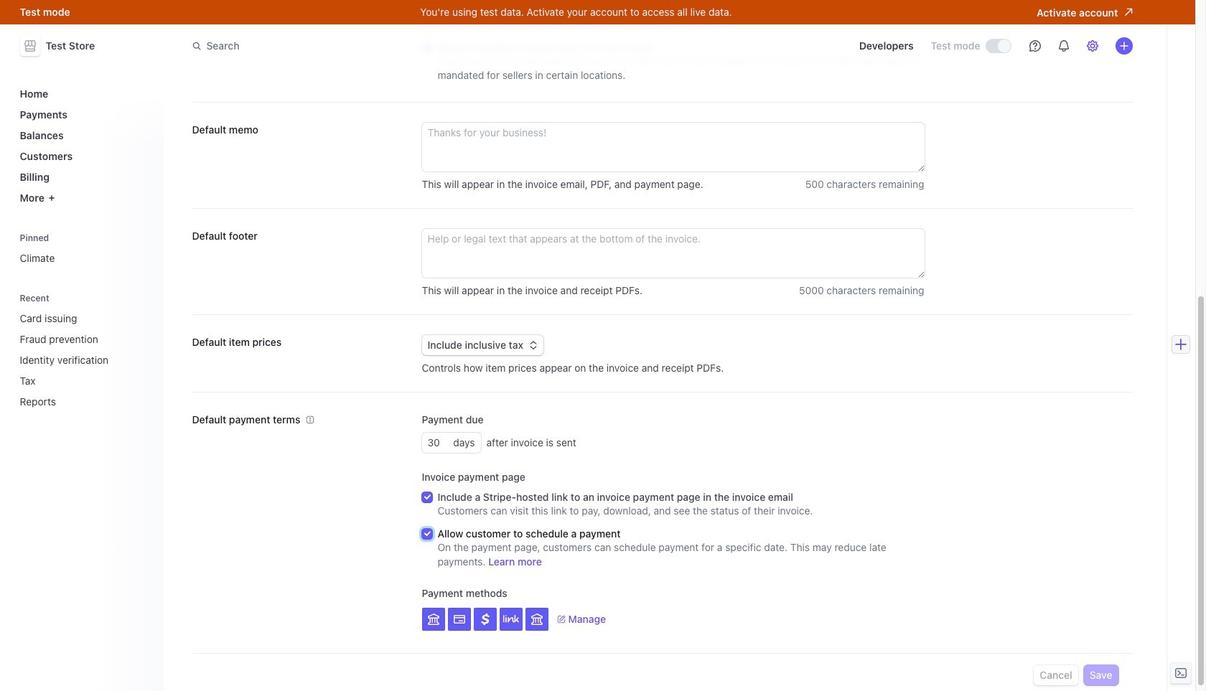 Task type: locate. For each thing, give the bounding box(es) containing it.
0 vertical spatial svg image
[[529, 341, 538, 350]]

core navigation links element
[[14, 82, 155, 210]]

1 vertical spatial svg image
[[503, 612, 519, 628]]

pinned element
[[14, 228, 155, 270]]

edit pins image
[[140, 234, 149, 242]]

recent element
[[14, 288, 155, 414], [14, 307, 155, 414]]

None text field
[[422, 433, 453, 453]]

None search field
[[183, 33, 588, 59]]

0 horizontal spatial svg image
[[503, 612, 519, 628]]

1 horizontal spatial svg image
[[529, 341, 538, 350]]

svg image
[[529, 341, 538, 350], [503, 612, 519, 628]]

Help or legal text that appears at the bottom of the invoice. text field
[[422, 229, 924, 278]]

2 recent element from the top
[[14, 307, 155, 414]]



Task type: vqa. For each thing, say whether or not it's contained in the screenshot.
Reports
no



Task type: describe. For each thing, give the bounding box(es) containing it.
Search text field
[[183, 33, 588, 59]]

notifications image
[[1058, 40, 1069, 52]]

Thanks for your business! text field
[[422, 123, 924, 172]]

clear history image
[[140, 294, 149, 303]]

Test mode checkbox
[[986, 40, 1011, 52]]

settings image
[[1087, 40, 1098, 52]]

1 recent element from the top
[[14, 288, 155, 414]]

help image
[[1029, 40, 1041, 52]]



